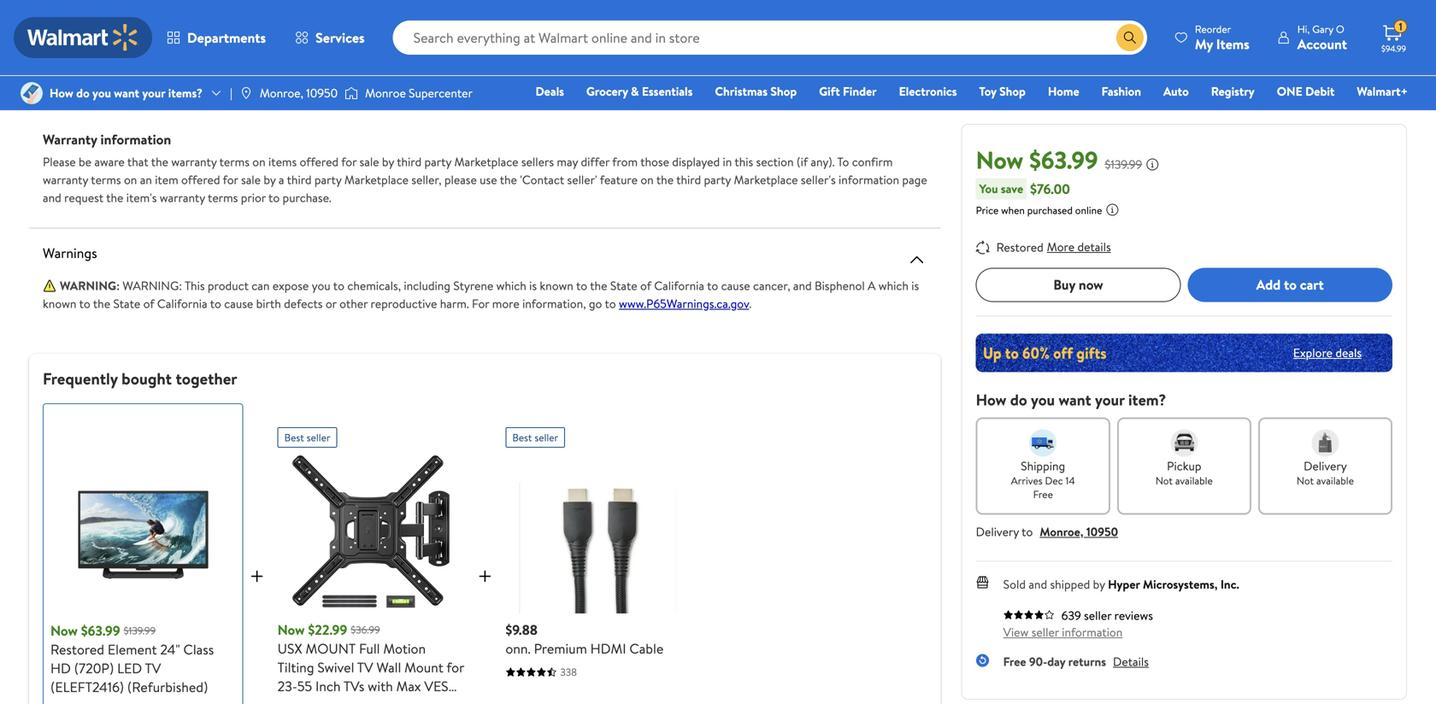 Task type: describe. For each thing, give the bounding box(es) containing it.
1 horizontal spatial marketplace
[[454, 153, 518, 170]]

restored inside now $63.99 $139.99 restored element 24" class hd (720p) led tv (eleft2416) (refurbished)
[[50, 640, 104, 659]]

that
[[127, 153, 148, 170]]

more details button
[[1047, 234, 1111, 261]]

1 vertical spatial warranty
[[43, 171, 88, 188]]

2 horizontal spatial party
[[704, 171, 731, 188]]

1 horizontal spatial california
[[654, 277, 704, 294]]

how for how do you want your items?
[[50, 85, 73, 101]]

to
[[837, 153, 849, 170]]

1 vertical spatial free
[[1003, 653, 1026, 670]]

from
[[612, 153, 638, 170]]

items?
[[168, 85, 203, 101]]

x right 5.00
[[105, 35, 111, 51]]

more
[[492, 295, 520, 312]]

the up go on the top of the page
[[590, 277, 607, 294]]

Walmart Site-Wide search field
[[393, 21, 1147, 55]]

1 vertical spatial of
[[143, 295, 154, 312]]

cancer,
[[753, 277, 790, 294]]

up to sixty percent off deals. shop now. image
[[976, 334, 1393, 372]]

639
[[1061, 607, 1081, 624]]

0 vertical spatial cause
[[721, 277, 750, 294]]

(l
[[234, 11, 245, 30]]

to up the or
[[333, 277, 344, 294]]

to down product
[[210, 295, 221, 312]]

(eleft2416)
[[50, 678, 124, 697]]

intent image for pickup image
[[1171, 429, 1198, 457]]

electronics link
[[891, 82, 965, 100]]

now $22.99 $36.99 usx mount full motion tilting swivel tv wall mount for 23-55 inch tvs with max vesa 400x400mm & 77lbs
[[278, 621, 464, 704]]

0 vertical spatial terms
[[219, 153, 250, 170]]

55
[[297, 677, 312, 696]]

do for how do you want your items?
[[76, 85, 89, 101]]

2 vertical spatial by
[[1093, 576, 1105, 593]]

toy shop link
[[972, 82, 1033, 100]]

the up item
[[151, 153, 168, 170]]

for for $22.99
[[447, 658, 464, 677]]

2 horizontal spatial information
[[1062, 624, 1123, 641]]

$9.88
[[506, 621, 538, 639]]

delivery not available
[[1297, 458, 1354, 488]]

to inside warranty information please be aware that the warranty terms on items offered for sale by third party marketplace sellers may differ from those displayed in this section (if any). to confirm warranty terms on an item offered for sale by a third party marketplace seller, please use the 'contact seller' feature on the third party marketplace seller's information page and request the item's warranty terms prior to purchase.
[[268, 189, 280, 206]]

2 horizontal spatial on
[[641, 171, 654, 188]]

account
[[1297, 35, 1347, 53]]

2 which from the left
[[879, 277, 909, 294]]

onn.
[[506, 639, 531, 658]]

and inside warranty information please be aware that the warranty terms on items offered for sale by third party marketplace sellers may differ from those displayed in this section (if any). to confirm warranty terms on an item offered for sale by a third party marketplace seller, please use the 'contact seller' feature on the third party marketplace seller's information page and request the item's warranty terms prior to purchase.
[[43, 189, 61, 206]]

warning: for warning:
[[60, 277, 123, 294]]

available for delivery
[[1316, 473, 1354, 488]]

0 horizontal spatial offered
[[181, 171, 220, 188]]

639 seller reviews
[[1061, 607, 1153, 624]]

1 plus image from the left
[[247, 566, 267, 587]]

& inside now $22.99 $36.99 usx mount full motion tilting swivel tv wall mount for 23-55 inch tvs with max vesa 400x400mm & 77lbs
[[360, 696, 369, 704]]

1 horizontal spatial by
[[382, 153, 394, 170]]

tilting
[[278, 658, 314, 677]]

shop for toy shop
[[999, 83, 1026, 100]]

an
[[140, 171, 152, 188]]

onn. premium hdmi cable image
[[519, 455, 678, 614]]

1 is from the left
[[529, 277, 537, 294]]

1 horizontal spatial monroe,
[[1040, 523, 1084, 540]]

departments button
[[152, 17, 280, 58]]

warranty information please be aware that the warranty terms on items offered for sale by third party marketplace sellers may differ from those displayed in this section (if any). to confirm warranty terms on an item offered for sale by a third party marketplace seller, please use the 'contact seller' feature on the third party marketplace seller's information page and request the item's warranty terms prior to purchase.
[[43, 130, 927, 206]]

 image for how do you want your items?
[[21, 82, 43, 104]]

request
[[64, 189, 104, 206]]

shop for christmas shop
[[771, 83, 797, 100]]

1 horizontal spatial information
[[839, 171, 899, 188]]

electronics
[[899, 83, 957, 100]]

$139.99 inside now $63.99 $139.99 restored element 24" class hd (720p) led tv (eleft2416) (refurbished)
[[124, 624, 156, 638]]

grocery & essentials
[[586, 83, 693, 100]]

how do you want your items?
[[50, 85, 203, 101]]

inc.
[[1221, 576, 1239, 593]]

this
[[735, 153, 753, 170]]

differ
[[581, 153, 610, 170]]

o
[[1336, 22, 1344, 36]]

hd
[[50, 659, 71, 678]]

you inside warning: this product can expose you to chemicals, including styrene which is known to the state of california to cause cancer, and bisphenol a which is known to the state of california to cause birth defects or other reproductive harm.  for more information, go to
[[312, 277, 331, 294]]

home
[[1048, 83, 1079, 100]]

(refurbished)
[[127, 678, 208, 697]]

hyper
[[1108, 576, 1140, 593]]

warranty for warranty
[[43, 89, 97, 108]]

the down those
[[656, 171, 674, 188]]

other
[[339, 295, 368, 312]]

warning: for warning: this product can expose you to chemicals, including styrene which is known to the state of california to cause cancer, and bisphenol a which is known to the state of california to cause birth defects or other reproductive harm.  for more information, go to
[[123, 277, 182, 294]]

price when purchased online
[[976, 203, 1102, 217]]

free inside shipping arrives dec 14 free
[[1033, 487, 1053, 502]]

assembled
[[43, 11, 107, 30]]

cart
[[1300, 275, 1324, 294]]

2 plus image from the left
[[475, 566, 495, 587]]

now
[[1079, 275, 1103, 294]]

more
[[1047, 239, 1075, 255]]

toy
[[979, 83, 997, 100]]

0 vertical spatial of
[[640, 277, 651, 294]]

bisphenol
[[815, 277, 865, 294]]

add to cart
[[1256, 275, 1324, 294]]

item
[[155, 171, 178, 188]]

1 horizontal spatial known
[[540, 277, 573, 294]]

services button
[[280, 17, 379, 58]]

intent image for shipping image
[[1029, 429, 1057, 457]]

14
[[1066, 473, 1075, 488]]

do for how do you want your item?
[[1010, 389, 1027, 411]]

free 90-day returns details
[[1003, 653, 1149, 670]]

0 vertical spatial sale
[[360, 153, 379, 170]]

to up "information,"
[[576, 277, 587, 294]]

use
[[480, 171, 497, 188]]

defects
[[284, 295, 323, 312]]

gift
[[819, 83, 840, 100]]

2 vertical spatial warranty
[[160, 189, 205, 206]]

warranty for warranty information please be aware that the warranty terms on items offered for sale by third party marketplace sellers may differ from those displayed in this section (if any). to confirm warranty terms on an item offered for sale by a third party marketplace seller, please use the 'contact seller' feature on the third party marketplace seller's information page and request the item's warranty terms prior to purchase.
[[43, 130, 97, 149]]

how for how do you want your item?
[[976, 389, 1007, 411]]

your for item?
[[1095, 389, 1125, 411]]

frequently
[[43, 368, 118, 390]]

0 horizontal spatial for
[[223, 171, 238, 188]]

home link
[[1040, 82, 1087, 100]]

tvs
[[343, 677, 364, 696]]

you
[[979, 180, 998, 197]]

buy now
[[1053, 275, 1103, 294]]

to right go on the top of the page
[[605, 295, 616, 312]]

to down warnings
[[79, 295, 90, 312]]

0 vertical spatial warranty
[[171, 153, 217, 170]]

delivery to monroe, 10950
[[976, 523, 1118, 540]]

23-
[[278, 677, 297, 696]]

purchased
[[1027, 203, 1073, 217]]

reorder
[[1195, 22, 1231, 36]]

0 horizontal spatial third
[[287, 171, 312, 188]]

now for now $22.99 $36.99 usx mount full motion tilting swivel tv wall mount for 23-55 inch tvs with max vesa 400x400mm & 77lbs
[[278, 621, 305, 639]]

www.p65warnings.ca.gov
[[619, 295, 749, 312]]

2 vertical spatial terms
[[208, 189, 238, 206]]

your for items?
[[142, 85, 165, 101]]

dimensions
[[162, 11, 231, 30]]

expose
[[272, 277, 309, 294]]

|
[[230, 85, 232, 101]]

the right use
[[500, 171, 517, 188]]

gift finder
[[819, 83, 877, 100]]

any).
[[811, 153, 835, 170]]

1 horizontal spatial $139.99
[[1105, 156, 1142, 173]]

0 vertical spatial restored
[[996, 239, 1044, 256]]

this
[[185, 277, 205, 294]]

0 horizontal spatial cause
[[224, 295, 253, 312]]

warning image
[[43, 279, 56, 293]]

a
[[868, 277, 876, 294]]

more details
[[1047, 239, 1111, 255]]

tv inside now $63.99 $139.99 restored element 24" class hd (720p) led tv (eleft2416) (refurbished)
[[145, 659, 161, 678]]

buy now button
[[976, 268, 1181, 302]]

2 is from the left
[[912, 277, 919, 294]]

1 vertical spatial 10950
[[1086, 523, 1118, 540]]

now $63.99 $139.99 restored element 24" class hd (720p) led tv (eleft2416) (refurbished)
[[50, 621, 214, 697]]

tv inside now $22.99 $36.99 usx mount full motion tilting swivel tv wall mount for 23-55 inch tvs with max vesa 400x400mm & 77lbs
[[357, 658, 373, 677]]

w
[[259, 11, 271, 30]]

now for now $63.99
[[976, 143, 1024, 177]]

gary
[[1312, 22, 1334, 36]]

x left 5.00
[[71, 35, 76, 51]]

monroe supercenter
[[365, 85, 473, 101]]

item?
[[1128, 389, 1166, 411]]

one debit
[[1277, 83, 1335, 100]]

1 vertical spatial state
[[113, 295, 140, 312]]

1
[[1399, 19, 1403, 34]]

2 horizontal spatial marketplace
[[734, 171, 798, 188]]

warranty image
[[907, 95, 927, 115]]

please
[[43, 153, 76, 170]]

3.8592 stars out of 5, based on 639 seller reviews element
[[1003, 610, 1055, 620]]

birth
[[256, 295, 281, 312]]

best seller for usx mount full motion tilting swivel tv wall mount for 23-55 inch tvs with max vesa 400x400mm & 77lbs
[[284, 430, 330, 445]]

explore deals
[[1293, 345, 1362, 361]]

h)
[[285, 11, 300, 30]]

legal information image
[[1106, 203, 1119, 216]]



Task type: vqa. For each thing, say whether or not it's contained in the screenshot.
Auto
yes



Task type: locate. For each thing, give the bounding box(es) containing it.
1 horizontal spatial which
[[879, 277, 909, 294]]

0 horizontal spatial now
[[50, 621, 78, 640]]

1 vertical spatial how
[[976, 389, 1007, 411]]

now up hd on the left bottom of page
[[50, 621, 78, 640]]

restored down when on the top
[[996, 239, 1044, 256]]

want left item?
[[1059, 389, 1091, 411]]

2 vertical spatial information
[[1062, 624, 1123, 641]]

and inside warning: this product can expose you to chemicals, including styrene which is known to the state of california to cause cancer, and bisphenol a which is known to the state of california to cause birth defects or other reproductive harm.  for more information, go to
[[793, 277, 812, 294]]

1 vertical spatial and
[[793, 277, 812, 294]]

1 which from the left
[[496, 277, 526, 294]]

26.00
[[114, 35, 143, 51]]

learn more about strikethrough prices image
[[1146, 158, 1159, 171]]

0 horizontal spatial shop
[[771, 83, 797, 100]]

usx mount full motion tilting swivel tv wall mount for 23-55 inch tvs with max vesa 400x400mm & 77lbs image
[[292, 455, 451, 614]]

hi,
[[1297, 22, 1310, 36]]

warranty inside warranty information please be aware that the warranty terms on items offered for sale by third party marketplace sellers may differ from those displayed in this section (if any). to confirm warranty terms on an item offered for sale by a third party marketplace seller, please use the 'contact seller' feature on the third party marketplace seller's information page and request the item's warranty terms prior to purchase.
[[43, 130, 97, 149]]

reviews
[[1114, 607, 1153, 624]]

$36.99
[[351, 623, 380, 637]]

& right the grocery on the top left
[[631, 83, 639, 100]]

how do you want your item?
[[976, 389, 1166, 411]]

 image right |
[[239, 86, 253, 100]]

plus image
[[247, 566, 267, 587], [475, 566, 495, 587]]

2 horizontal spatial now
[[976, 143, 1024, 177]]

2 horizontal spatial third
[[676, 171, 701, 188]]

and
[[43, 189, 61, 206], [793, 277, 812, 294], [1029, 576, 1047, 593]]

may
[[557, 153, 578, 170]]

my
[[1195, 35, 1213, 53]]

you for how do you want your items?
[[92, 85, 111, 101]]

1 horizontal spatial want
[[1059, 389, 1091, 411]]

tv left wall
[[357, 658, 373, 677]]

1 horizontal spatial plus image
[[475, 566, 495, 587]]

2 vertical spatial you
[[1031, 389, 1055, 411]]

monroe, right |
[[260, 85, 303, 101]]

warranty
[[171, 153, 217, 170], [43, 171, 88, 188], [160, 189, 205, 206]]

$139.99 left "learn more about strikethrough prices" image
[[1105, 156, 1142, 173]]

one debit link
[[1269, 82, 1342, 100]]

1 horizontal spatial how
[[976, 389, 1007, 411]]

$63.99 up $76.00
[[1029, 143, 1098, 177]]

77lbs
[[372, 696, 402, 704]]

sale
[[360, 153, 379, 170], [241, 171, 261, 188]]

warning: left this
[[123, 277, 182, 294]]

0 horizontal spatial not
[[1156, 473, 1173, 488]]

inches
[[146, 35, 179, 51]]

to inside add to cart button
[[1284, 275, 1297, 294]]

services
[[316, 28, 365, 47]]

to left cart
[[1284, 275, 1297, 294]]

grocery & essentials link
[[579, 82, 700, 100]]

confirm
[[852, 153, 893, 170]]

available inside pickup not available
[[1175, 473, 1213, 488]]

by
[[382, 153, 394, 170], [264, 171, 276, 188], [1093, 576, 1105, 593]]

0 horizontal spatial marketplace
[[344, 171, 409, 188]]

known
[[540, 277, 573, 294], [43, 295, 76, 312]]

departments
[[187, 28, 266, 47]]

by left the a
[[264, 171, 276, 188]]

to down the a
[[268, 189, 280, 206]]

$63.99 up "(720p)" at bottom left
[[81, 621, 120, 640]]

feature
[[600, 171, 638, 188]]

2 available from the left
[[1316, 473, 1354, 488]]

seller
[[307, 430, 330, 445], [535, 430, 558, 445], [1084, 607, 1112, 624], [1032, 624, 1059, 641]]

deals
[[1336, 345, 1362, 361]]

1 horizontal spatial your
[[1095, 389, 1125, 411]]

1 horizontal spatial not
[[1297, 473, 1314, 488]]

1 horizontal spatial do
[[1010, 389, 1027, 411]]

.
[[749, 295, 752, 312]]

you for how do you want your item?
[[1031, 389, 1055, 411]]

usx
[[278, 639, 302, 658]]

1 best from the left
[[284, 430, 304, 445]]

0 vertical spatial $63.99
[[1029, 143, 1098, 177]]

shipped
[[1050, 576, 1090, 593]]

view seller information link
[[1003, 624, 1123, 641]]

0 horizontal spatial tv
[[145, 659, 161, 678]]

want for item?
[[1059, 389, 1091, 411]]

for left the a
[[223, 171, 238, 188]]

warning: inside warning: this product can expose you to chemicals, including styrene which is known to the state of california to cause cancer, and bisphenol a which is known to the state of california to cause birth defects or other reproductive harm.  for more information, go to
[[123, 277, 182, 294]]

to up www.p65warnings.ca.gov .
[[707, 277, 718, 294]]

delivery up sold
[[976, 523, 1019, 540]]

1 vertical spatial by
[[264, 171, 276, 188]]

0 horizontal spatial sale
[[241, 171, 261, 188]]

you up the or
[[312, 277, 331, 294]]

seller's
[[801, 171, 836, 188]]

 image down walmart image
[[21, 82, 43, 104]]

0 vertical spatial you
[[92, 85, 111, 101]]

third right the a
[[287, 171, 312, 188]]

10950 down services dropdown button
[[306, 85, 338, 101]]

the down warnings
[[93, 295, 110, 312]]

1 best seller from the left
[[284, 430, 330, 445]]

on left an
[[124, 171, 137, 188]]

$9.88 onn. premium hdmi cable
[[506, 621, 664, 658]]

warning:
[[60, 277, 123, 294], [123, 277, 182, 294]]

party down in
[[704, 171, 731, 188]]

0 horizontal spatial california
[[157, 295, 207, 312]]

available inside delivery not available
[[1316, 473, 1354, 488]]

400x400mm
[[278, 696, 357, 704]]

www.p65warnings.ca.gov link
[[619, 295, 749, 312]]

2 warning: from the left
[[123, 277, 182, 294]]

$63.99 inside now $63.99 $139.99 restored element 24" class hd (720p) led tv (eleft2416) (refurbished)
[[81, 621, 120, 640]]

monroe, down dec
[[1040, 523, 1084, 540]]

free down shipping
[[1033, 487, 1053, 502]]

by down monroe at the left top of the page
[[382, 153, 394, 170]]

aware
[[94, 153, 125, 170]]

offered right items
[[300, 153, 339, 170]]

for right items
[[341, 153, 357, 170]]

restored element 24" class hd (720p) led tv (eleft2416) (refurbished) image
[[64, 456, 223, 615]]

auto
[[1163, 83, 1189, 100]]

0 horizontal spatial 10950
[[306, 85, 338, 101]]

third down displayed
[[676, 171, 701, 188]]

now for now $63.99 $139.99 restored element 24" class hd (720p) led tv (eleft2416) (refurbished)
[[50, 621, 78, 640]]

information up returns
[[1062, 624, 1123, 641]]

not for delivery
[[1297, 473, 1314, 488]]

terms up prior
[[219, 153, 250, 170]]

now inside now $22.99 $36.99 usx mount full motion tilting swivel tv wall mount for 23-55 inch tvs with max vesa 400x400mm & 77lbs
[[278, 621, 305, 639]]

not down intent image for pickup
[[1156, 473, 1173, 488]]

& left 77lbs
[[360, 696, 369, 704]]

10950 up sold and shipped by hyper microsystems, inc.
[[1086, 523, 1118, 540]]

is down warnings image
[[912, 277, 919, 294]]

1 vertical spatial monroe,
[[1040, 523, 1084, 540]]

1 vertical spatial your
[[1095, 389, 1125, 411]]

0 vertical spatial warranty
[[43, 89, 97, 108]]

 image for monroe, 10950
[[239, 86, 253, 100]]

for for information
[[341, 153, 357, 170]]

now up you on the top right of page
[[976, 143, 1024, 177]]

2 vertical spatial and
[[1029, 576, 1047, 593]]

sellers
[[521, 153, 554, 170]]

day
[[1047, 653, 1066, 670]]

and left "request"
[[43, 189, 61, 206]]

information,
[[522, 295, 586, 312]]

known down warning icon
[[43, 295, 76, 312]]

0 vertical spatial monroe,
[[260, 85, 303, 101]]

1 horizontal spatial free
[[1033, 487, 1053, 502]]

2 best seller from the left
[[512, 430, 558, 445]]

grocery
[[586, 83, 628, 100]]

sale down monroe at the left top of the page
[[360, 153, 379, 170]]

now left $22.99
[[278, 621, 305, 639]]

1 horizontal spatial sale
[[360, 153, 379, 170]]

0 horizontal spatial party
[[314, 171, 342, 188]]

$63.99 for now $63.99 $139.99 restored element 24" class hd (720p) led tv (eleft2416) (refurbished)
[[81, 621, 120, 640]]

1 available from the left
[[1175, 473, 1213, 488]]

1 warning: from the left
[[60, 277, 123, 294]]

add
[[1256, 275, 1281, 294]]

cause up . in the top of the page
[[721, 277, 750, 294]]

2 shop from the left
[[999, 83, 1026, 100]]

1 horizontal spatial $63.99
[[1029, 143, 1098, 177]]

for
[[472, 295, 489, 312]]

your left item?
[[1095, 389, 1125, 411]]

which right a
[[879, 277, 909, 294]]

$22.99
[[308, 621, 347, 639]]

1 vertical spatial $63.99
[[81, 621, 120, 640]]

want down 26.00 at the left of page
[[114, 85, 139, 101]]

terms left prior
[[208, 189, 238, 206]]

0 horizontal spatial &
[[360, 696, 369, 704]]

restored up (eleft2416)
[[50, 640, 104, 659]]

items
[[268, 153, 297, 170]]

and right cancer,
[[793, 277, 812, 294]]

max
[[396, 677, 421, 696]]

available down intent image for pickup
[[1175, 473, 1213, 488]]

0 vertical spatial and
[[43, 189, 61, 206]]

www.p65warnings.ca.gov .
[[619, 295, 752, 312]]

x
[[249, 11, 256, 30], [274, 11, 281, 30], [71, 35, 76, 51], [105, 35, 111, 51]]

0 horizontal spatial and
[[43, 189, 61, 206]]

1 shop from the left
[[771, 83, 797, 100]]

want
[[114, 85, 139, 101], [1059, 389, 1091, 411]]

 image for monroe supercenter
[[345, 85, 358, 102]]

and right sold
[[1029, 576, 1047, 593]]

2 warranty from the top
[[43, 130, 97, 149]]

0 vertical spatial 10950
[[306, 85, 338, 101]]

1 vertical spatial warranty
[[43, 130, 97, 149]]

1 horizontal spatial you
[[312, 277, 331, 294]]

marketplace left seller,
[[344, 171, 409, 188]]

1 vertical spatial for
[[223, 171, 238, 188]]

registry link
[[1203, 82, 1262, 100]]

best for usx mount full motion tilting swivel tv wall mount for 23-55 inch tvs with max vesa 400x400mm & 77lbs
[[284, 430, 304, 445]]

explore deals link
[[1286, 338, 1369, 368]]

want for items?
[[114, 85, 139, 101]]

available down intent image for delivery
[[1316, 473, 1354, 488]]

delivery inside delivery not available
[[1304, 458, 1347, 474]]

not inside pickup not available
[[1156, 473, 1173, 488]]

arrives
[[1011, 473, 1043, 488]]

including
[[404, 277, 450, 294]]

1 horizontal spatial state
[[610, 277, 637, 294]]

details
[[1078, 239, 1111, 255]]

warning: down warnings
[[60, 277, 123, 294]]

warranty down 17.00
[[43, 89, 97, 108]]

not inside delivery not available
[[1297, 473, 1314, 488]]

for right mount
[[447, 658, 464, 677]]

registry
[[1211, 83, 1255, 100]]

2 horizontal spatial you
[[1031, 389, 1055, 411]]

toy shop
[[979, 83, 1026, 100]]

1 horizontal spatial third
[[397, 153, 422, 170]]

terms down aware
[[91, 171, 121, 188]]

0 vertical spatial delivery
[[1304, 458, 1347, 474]]

warnings image
[[907, 250, 927, 270]]

1 vertical spatial do
[[1010, 389, 1027, 411]]

premium
[[534, 639, 587, 658]]

styrene
[[453, 277, 493, 294]]

$76.00
[[1030, 179, 1070, 198]]

you save $76.00
[[979, 179, 1070, 198]]

0 vertical spatial &
[[631, 83, 639, 100]]

known up "information,"
[[540, 277, 573, 294]]

0 horizontal spatial information
[[100, 130, 171, 149]]

you up intent image for shipping
[[1031, 389, 1055, 411]]

0 horizontal spatial how
[[50, 85, 73, 101]]

warranty up item
[[171, 153, 217, 170]]

0 horizontal spatial $139.99
[[124, 624, 156, 638]]

details
[[1113, 653, 1149, 670]]

the left item's
[[106, 189, 123, 206]]

warranty up please at the left of page
[[43, 130, 97, 149]]

1 horizontal spatial on
[[252, 153, 266, 170]]

x right w
[[274, 11, 281, 30]]

0 vertical spatial information
[[100, 130, 171, 149]]

element
[[108, 640, 157, 659]]

1 vertical spatial information
[[839, 171, 899, 188]]

0 horizontal spatial your
[[142, 85, 165, 101]]

supercenter
[[409, 85, 473, 101]]

search icon image
[[1123, 31, 1137, 44]]

delivery down intent image for delivery
[[1304, 458, 1347, 474]]

1 vertical spatial want
[[1059, 389, 1091, 411]]

for inside now $22.99 $36.99 usx mount full motion tilting swivel tv wall mount for 23-55 inch tvs with max vesa 400x400mm & 77lbs
[[447, 658, 464, 677]]

offered
[[300, 153, 339, 170], [181, 171, 220, 188]]

purchase.
[[283, 189, 331, 206]]

shipping arrives dec 14 free
[[1011, 458, 1075, 502]]

1 horizontal spatial &
[[631, 83, 639, 100]]

0 vertical spatial state
[[610, 277, 637, 294]]

0 horizontal spatial restored
[[50, 640, 104, 659]]

0 horizontal spatial which
[[496, 277, 526, 294]]

not down intent image for delivery
[[1297, 473, 1314, 488]]

0 vertical spatial known
[[540, 277, 573, 294]]

together
[[176, 368, 237, 390]]

your left items?
[[142, 85, 165, 101]]

1 not from the left
[[1156, 473, 1173, 488]]

sold and shipped by hyper microsystems, inc.
[[1003, 576, 1239, 593]]

california down this
[[157, 295, 207, 312]]

tv right led
[[145, 659, 161, 678]]

1 horizontal spatial for
[[341, 153, 357, 170]]

party up purchase.
[[314, 171, 342, 188]]

0 horizontal spatial available
[[1175, 473, 1213, 488]]

2 vertical spatial for
[[447, 658, 464, 677]]

1 vertical spatial $139.99
[[124, 624, 156, 638]]

0 horizontal spatial known
[[43, 295, 76, 312]]

$63.99
[[1029, 143, 1098, 177], [81, 621, 120, 640]]

cause down product
[[224, 295, 253, 312]]

best for onn. premium hdmi cable
[[512, 430, 532, 445]]

view seller information
[[1003, 624, 1123, 641]]

1 horizontal spatial offered
[[300, 153, 339, 170]]

1 horizontal spatial party
[[424, 153, 451, 170]]

not for pickup
[[1156, 473, 1173, 488]]

you down 5.00
[[92, 85, 111, 101]]

delivery for not
[[1304, 458, 1347, 474]]

state up frequently bought together at the left of the page
[[113, 295, 140, 312]]

0 vertical spatial for
[[341, 153, 357, 170]]

1 horizontal spatial tv
[[357, 658, 373, 677]]

0 horizontal spatial you
[[92, 85, 111, 101]]

sale up prior
[[241, 171, 261, 188]]

information up that
[[100, 130, 171, 149]]

cable
[[630, 639, 664, 658]]

0 horizontal spatial state
[[113, 295, 140, 312]]

0 vertical spatial do
[[76, 85, 89, 101]]

0 horizontal spatial of
[[143, 295, 154, 312]]

0 horizontal spatial free
[[1003, 653, 1026, 670]]

do up shipping
[[1010, 389, 1027, 411]]

0 horizontal spatial delivery
[[976, 523, 1019, 540]]

do down 5.00
[[76, 85, 89, 101]]

vesa
[[424, 677, 458, 696]]

when
[[1001, 203, 1025, 217]]

items
[[1216, 35, 1250, 53]]

page
[[902, 171, 927, 188]]

california up the www.p65warnings.ca.gov link
[[654, 277, 704, 294]]

'contact
[[520, 171, 564, 188]]

can
[[252, 277, 270, 294]]

free left 90-
[[1003, 653, 1026, 670]]

0 horizontal spatial  image
[[21, 82, 43, 104]]

harm.
[[440, 295, 469, 312]]

is up "information,"
[[529, 277, 537, 294]]

2 not from the left
[[1297, 473, 1314, 488]]

explore
[[1293, 345, 1333, 361]]

of up the www.p65warnings.ca.gov link
[[640, 277, 651, 294]]

$63.99 for now $63.99
[[1029, 143, 1098, 177]]

1 warranty from the top
[[43, 89, 97, 108]]

monroe, 10950
[[260, 85, 338, 101]]

full
[[359, 639, 380, 658]]

walmart image
[[27, 24, 138, 51]]

0 horizontal spatial on
[[124, 171, 137, 188]]

now inside now $63.99 $139.99 restored element 24" class hd (720p) led tv (eleft2416) (refurbished)
[[50, 621, 78, 640]]

warranty down item
[[160, 189, 205, 206]]

on down those
[[641, 171, 654, 188]]

to down arrives
[[1022, 523, 1033, 540]]

2 best from the left
[[512, 430, 532, 445]]

shop right christmas
[[771, 83, 797, 100]]

1 horizontal spatial best seller
[[512, 430, 558, 445]]

on
[[252, 153, 266, 170], [124, 171, 137, 188], [641, 171, 654, 188]]

1 vertical spatial terms
[[91, 171, 121, 188]]

party up seller,
[[424, 153, 451, 170]]

price
[[976, 203, 999, 217]]

third up seller,
[[397, 153, 422, 170]]

pickup not available
[[1156, 458, 1213, 488]]

2 horizontal spatial and
[[1029, 576, 1047, 593]]

1 horizontal spatial shop
[[999, 83, 1026, 100]]

$139.99 up element
[[124, 624, 156, 638]]

x right the (l
[[249, 11, 256, 30]]

best seller for onn. premium hdmi cable
[[512, 430, 558, 445]]

 image
[[21, 82, 43, 104], [345, 85, 358, 102], [239, 86, 253, 100]]

1 vertical spatial sale
[[241, 171, 261, 188]]

tv
[[357, 658, 373, 677], [145, 659, 161, 678]]

1 vertical spatial offered
[[181, 171, 220, 188]]

intent image for delivery image
[[1312, 429, 1339, 457]]

Search search field
[[393, 21, 1147, 55]]

available for pickup
[[1175, 473, 1213, 488]]

shipping
[[1021, 458, 1065, 474]]

1 horizontal spatial now
[[278, 621, 305, 639]]

warranty down please at the left of page
[[43, 171, 88, 188]]

delivery for to
[[976, 523, 1019, 540]]

state up the www.p65warnings.ca.gov link
[[610, 277, 637, 294]]

0 horizontal spatial is
[[529, 277, 537, 294]]

0 vertical spatial want
[[114, 85, 139, 101]]

walmart+ link
[[1349, 82, 1416, 100]]

0 horizontal spatial monroe,
[[260, 85, 303, 101]]



